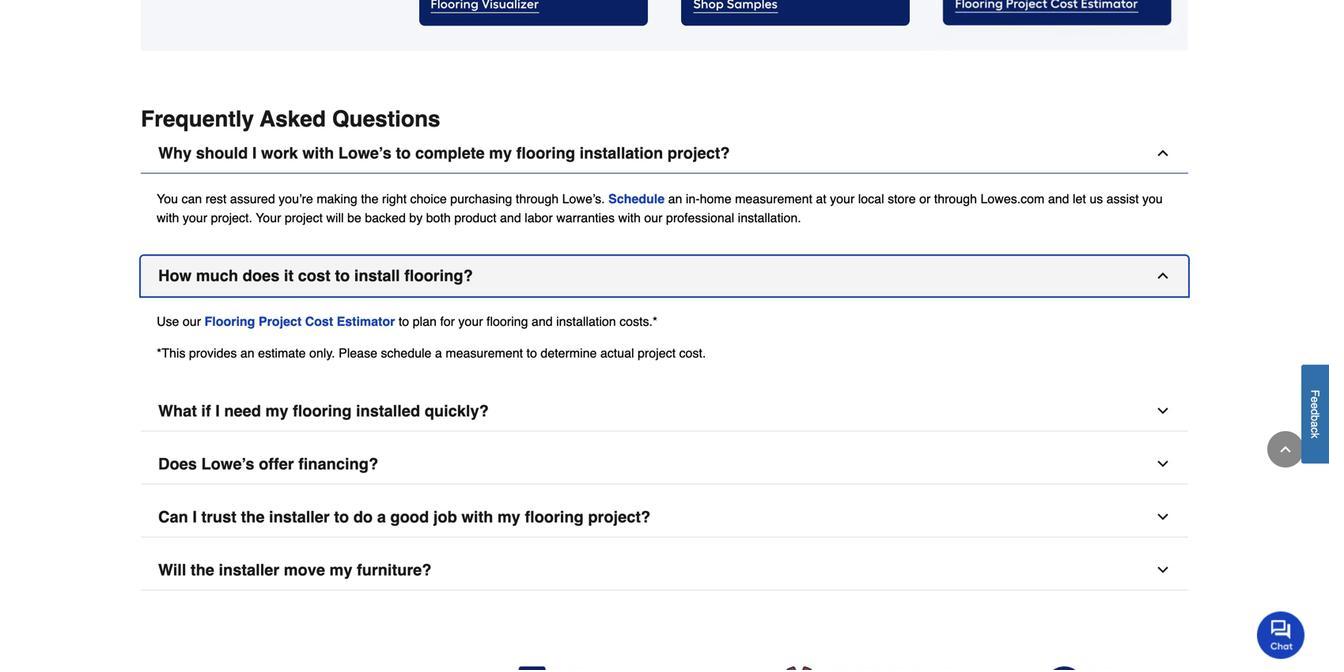 Task type: locate. For each thing, give the bounding box(es) containing it.
i right if
[[215, 402, 220, 420]]

with inside button
[[303, 144, 334, 162]]

a right schedule
[[435, 346, 442, 361]]

1 horizontal spatial chevron up image
[[1278, 442, 1294, 458]]

at
[[816, 192, 827, 206]]

e
[[1310, 397, 1322, 403], [1310, 403, 1322, 409]]

our right use
[[183, 314, 201, 329]]

your
[[256, 211, 281, 225]]

our inside an in-home measurement at your local store or through lowes.com and let us assist you with your project. your project will be backed by both product and labor warranties with our professional installation.
[[645, 211, 663, 225]]

0 horizontal spatial chevron up image
[[1156, 145, 1171, 161]]

your
[[830, 192, 855, 206], [183, 211, 207, 225], [459, 314, 483, 329]]

does lowe's offer financing? button
[[141, 444, 1189, 485]]

my inside 'can i trust the installer to do a good job with my flooring project?' button
[[498, 508, 521, 526]]

let
[[1073, 192, 1087, 206]]

1 horizontal spatial project?
[[668, 144, 730, 162]]

2 e from the top
[[1310, 403, 1322, 409]]

2 vertical spatial a
[[377, 508, 386, 526]]

0 horizontal spatial a
[[377, 508, 386, 526]]

through inside an in-home measurement at your local store or through lowes.com and let us assist you with your project. your project will be backed by both product and labor warranties with our professional installation.
[[935, 192, 978, 206]]

to down questions
[[396, 144, 411, 162]]

1 vertical spatial project
[[638, 346, 676, 361]]

1 horizontal spatial project
[[638, 346, 676, 361]]

0 vertical spatial the
[[361, 192, 379, 206]]

you
[[1143, 192, 1163, 206]]

flooring inside button
[[517, 144, 576, 162]]

do
[[354, 508, 373, 526]]

0 vertical spatial and
[[1049, 192, 1070, 206]]

need
[[224, 402, 261, 420]]

quickly?
[[425, 402, 489, 420]]

job
[[434, 508, 457, 526]]

chevron down image inside will the installer move my furniture? button
[[1156, 562, 1171, 578]]

0 horizontal spatial project
[[285, 211, 323, 225]]

installer inside button
[[269, 508, 330, 526]]

0 vertical spatial measurement
[[735, 192, 813, 206]]

designing your space made easy. find everything you need to get the job done right. image
[[141, 0, 403, 51]]

how
[[158, 267, 192, 285]]

to left plan
[[399, 314, 409, 329]]

1 horizontal spatial an
[[669, 192, 683, 206]]

2 vertical spatial the
[[191, 561, 214, 579]]

chevron up image
[[1156, 145, 1171, 161], [1278, 442, 1294, 458]]

installation up determine
[[557, 314, 616, 329]]

chevron up image inside scroll to top element
[[1278, 442, 1294, 458]]

flooring?
[[405, 267, 473, 285]]

to inside button
[[334, 508, 349, 526]]

can
[[182, 192, 202, 206]]

1 horizontal spatial the
[[241, 508, 265, 526]]

1 horizontal spatial lowe's
[[339, 144, 392, 162]]

1 vertical spatial i
[[215, 402, 220, 420]]

frequently asked questions
[[141, 106, 441, 132]]

1 vertical spatial measurement
[[446, 346, 523, 361]]

a up k
[[1310, 422, 1322, 428]]

project
[[285, 211, 323, 225], [638, 346, 676, 361]]

with
[[303, 144, 334, 162], [157, 211, 179, 225], [619, 211, 641, 225], [462, 508, 493, 526]]

0 vertical spatial i
[[252, 144, 257, 162]]

making
[[317, 192, 358, 206]]

1 chevron down image from the top
[[1156, 403, 1171, 419]]

to left do
[[334, 508, 349, 526]]

1 through from the left
[[516, 192, 559, 206]]

the right 'will'
[[191, 561, 214, 579]]

does
[[158, 455, 197, 473]]

my right need
[[266, 402, 288, 420]]

1 vertical spatial chevron up image
[[1278, 442, 1294, 458]]

our
[[645, 211, 663, 225], [183, 314, 201, 329]]

store
[[888, 192, 916, 206]]

0 horizontal spatial our
[[183, 314, 201, 329]]

professional
[[666, 211, 735, 225]]

1 vertical spatial your
[[183, 211, 207, 225]]

a right do
[[377, 508, 386, 526]]

you
[[157, 192, 178, 206]]

if
[[201, 402, 211, 420]]

e up b
[[1310, 403, 1322, 409]]

you can rest assured you're making the right choice purchasing through lowe's. schedule
[[157, 192, 665, 206]]

lowe's
[[339, 144, 392, 162], [201, 455, 254, 473]]

assist
[[1107, 192, 1139, 206]]

installer left move
[[219, 561, 280, 579]]

1 e from the top
[[1310, 397, 1322, 403]]

through right or
[[935, 192, 978, 206]]

1 vertical spatial installer
[[219, 561, 280, 579]]

1 horizontal spatial our
[[645, 211, 663, 225]]

0 vertical spatial chevron up image
[[1156, 145, 1171, 161]]

asked
[[260, 106, 326, 132]]

2 chevron down image from the top
[[1156, 456, 1171, 472]]

with right job
[[462, 508, 493, 526]]

lowe's.
[[562, 192, 605, 206]]

move
[[284, 561, 325, 579]]

1 vertical spatial lowe's
[[201, 455, 254, 473]]

measurement down for
[[446, 346, 523, 361]]

e up d
[[1310, 397, 1322, 403]]

project down you're
[[285, 211, 323, 225]]

my inside why should i work with lowe's to complete my flooring installation project? button
[[489, 144, 512, 162]]

0 vertical spatial lowe's
[[339, 144, 392, 162]]

can
[[158, 508, 188, 526]]

an left "in-"
[[669, 192, 683, 206]]

your down can
[[183, 211, 207, 225]]

frequently
[[141, 106, 254, 132]]

my right job
[[498, 508, 521, 526]]

an left the estimate
[[240, 346, 255, 361]]

much
[[196, 267, 238, 285]]

schedule
[[609, 192, 665, 206]]

2 horizontal spatial a
[[1310, 422, 1322, 428]]

0 vertical spatial project?
[[668, 144, 730, 162]]

the right trust
[[241, 508, 265, 526]]

work
[[261, 144, 298, 162]]

0 vertical spatial our
[[645, 211, 663, 225]]

chevron down image inside does lowe's offer financing? button
[[1156, 456, 1171, 472]]

0 vertical spatial installation
[[580, 144, 663, 162]]

a lowe's red vest icon. image
[[678, 667, 919, 670]]

0 horizontal spatial through
[[516, 192, 559, 206]]

chevron down image for flooring
[[1156, 403, 1171, 419]]

installed
[[356, 402, 420, 420]]

backed
[[365, 211, 406, 225]]

through
[[516, 192, 559, 206], [935, 192, 978, 206]]

project? down does lowe's offer financing? button
[[588, 508, 651, 526]]

chevron down image for furniture?
[[1156, 562, 1171, 578]]

2 through from the left
[[935, 192, 978, 206]]

actual
[[601, 346, 634, 361]]

provides
[[189, 346, 237, 361]]

0 vertical spatial a
[[435, 346, 442, 361]]

4 chevron down image from the top
[[1156, 562, 1171, 578]]

i left work
[[252, 144, 257, 162]]

i right can
[[193, 508, 197, 526]]

2 horizontal spatial i
[[252, 144, 257, 162]]

2 vertical spatial i
[[193, 508, 197, 526]]

your right at
[[830, 192, 855, 206]]

my
[[489, 144, 512, 162], [266, 402, 288, 420], [498, 508, 521, 526], [330, 561, 353, 579]]

my up the purchasing
[[489, 144, 512, 162]]

project? inside button
[[668, 144, 730, 162]]

installer up will the installer move my furniture? on the left of page
[[269, 508, 330, 526]]

to
[[396, 144, 411, 162], [335, 267, 350, 285], [399, 314, 409, 329], [527, 346, 537, 361], [334, 508, 349, 526]]

0 horizontal spatial lowe's
[[201, 455, 254, 473]]

project left cost.
[[638, 346, 676, 361]]

a inside button
[[377, 508, 386, 526]]

2 vertical spatial and
[[532, 314, 553, 329]]

does lowe's offer financing?
[[158, 455, 379, 473]]

3 chevron down image from the top
[[1156, 509, 1171, 525]]

the
[[361, 192, 379, 206], [241, 508, 265, 526], [191, 561, 214, 579]]

our down "schedule"
[[645, 211, 663, 225]]

it
[[284, 267, 294, 285]]

both
[[426, 211, 451, 225]]

the inside button
[[241, 508, 265, 526]]

chevron up image left f e e d b a c k button
[[1278, 442, 1294, 458]]

my right move
[[330, 561, 353, 579]]

flooring
[[517, 144, 576, 162], [487, 314, 528, 329], [293, 402, 352, 420], [525, 508, 584, 526]]

chevron up image
[[1156, 268, 1171, 284]]

will
[[326, 211, 344, 225]]

through up labor
[[516, 192, 559, 206]]

c
[[1310, 428, 1322, 433]]

home
[[700, 192, 732, 206]]

a
[[435, 346, 442, 361], [1310, 422, 1322, 428], [377, 508, 386, 526]]

chevron up image up you at the top
[[1156, 145, 1171, 161]]

my inside will the installer move my furniture? button
[[330, 561, 353, 579]]

0 horizontal spatial and
[[500, 211, 521, 225]]

lowe's down questions
[[339, 144, 392, 162]]

project? up "in-"
[[668, 144, 730, 162]]

1 vertical spatial our
[[183, 314, 201, 329]]

measurement
[[735, 192, 813, 206], [446, 346, 523, 361]]

choice
[[410, 192, 447, 206]]

trust
[[201, 508, 237, 526]]

should
[[196, 144, 248, 162]]

1 horizontal spatial your
[[459, 314, 483, 329]]

the up be
[[361, 192, 379, 206]]

0 vertical spatial an
[[669, 192, 683, 206]]

installation up "schedule"
[[580, 144, 663, 162]]

and up determine
[[532, 314, 553, 329]]

and
[[1049, 192, 1070, 206], [500, 211, 521, 225], [532, 314, 553, 329]]

i inside button
[[252, 144, 257, 162]]

will the installer move my furniture?
[[158, 561, 432, 579]]

1 horizontal spatial i
[[215, 402, 220, 420]]

0 vertical spatial installer
[[269, 508, 330, 526]]

a blue 1-year labor warranty icon. image
[[944, 667, 1186, 670]]

shop samples. image
[[665, 0, 927, 51]]

0 vertical spatial project
[[285, 211, 323, 225]]

chevron up image inside why should i work with lowe's to complete my flooring installation project? button
[[1156, 145, 1171, 161]]

schedule link
[[609, 192, 665, 206]]

measurement up installation.
[[735, 192, 813, 206]]

chevron down image inside what if i need my flooring installed quickly? button
[[1156, 403, 1171, 419]]

and for lowes.com
[[1049, 192, 1070, 206]]

warranties
[[557, 211, 615, 225]]

0 horizontal spatial the
[[191, 561, 214, 579]]

1 horizontal spatial measurement
[[735, 192, 813, 206]]

0 vertical spatial your
[[830, 192, 855, 206]]

1 horizontal spatial a
[[435, 346, 442, 361]]

1 vertical spatial an
[[240, 346, 255, 361]]

local
[[859, 192, 885, 206]]

2 horizontal spatial the
[[361, 192, 379, 206]]

to right cost
[[335, 267, 350, 285]]

with right work
[[303, 144, 334, 162]]

your right for
[[459, 314, 483, 329]]

lowe's left the 'offer'
[[201, 455, 254, 473]]

1 horizontal spatial and
[[532, 314, 553, 329]]

and left labor
[[500, 211, 521, 225]]

1 horizontal spatial through
[[935, 192, 978, 206]]

installer inside button
[[219, 561, 280, 579]]

an in-home measurement at your local store or through lowes.com and let us assist you with your project. your project will be backed by both product and labor warranties with our professional installation.
[[157, 192, 1163, 225]]

0 horizontal spatial project?
[[588, 508, 651, 526]]

0 horizontal spatial your
[[183, 211, 207, 225]]

can i trust the installer to do a good job with my flooring project? button
[[141, 497, 1189, 538]]

1 vertical spatial the
[[241, 508, 265, 526]]

chevron down image
[[1156, 403, 1171, 419], [1156, 456, 1171, 472], [1156, 509, 1171, 525], [1156, 562, 1171, 578]]

with down you
[[157, 211, 179, 225]]

2 horizontal spatial and
[[1049, 192, 1070, 206]]

and left let
[[1049, 192, 1070, 206]]

0 horizontal spatial i
[[193, 508, 197, 526]]

complete
[[415, 144, 485, 162]]

chevron down image inside 'can i trust the installer to do a good job with my flooring project?' button
[[1156, 509, 1171, 525]]

installation inside button
[[580, 144, 663, 162]]

how much does it cost to install flooring? button
[[141, 256, 1189, 296]]

1 vertical spatial a
[[1310, 422, 1322, 428]]

1 vertical spatial project?
[[588, 508, 651, 526]]



Task type: vqa. For each thing, say whether or not it's contained in the screenshot.
ACCESSIBLE ENTRY & HOME
no



Task type: describe. For each thing, give the bounding box(es) containing it.
please
[[339, 346, 378, 361]]

financing?
[[298, 455, 379, 473]]

only.
[[309, 346, 335, 361]]

with inside button
[[462, 508, 493, 526]]

a for cost.
[[435, 346, 442, 361]]

a for project?
[[377, 508, 386, 526]]

flooring
[[205, 314, 255, 329]]

to inside button
[[335, 267, 350, 285]]

by
[[409, 211, 423, 225]]

right
[[382, 192, 407, 206]]

what if i need my flooring installed quickly? button
[[141, 391, 1189, 432]]

questions
[[332, 106, 441, 132]]

will the installer move my furniture? button
[[141, 551, 1189, 591]]

furniture?
[[357, 561, 432, 579]]

scroll to top element
[[1268, 431, 1304, 468]]

costs.*
[[620, 314, 658, 329]]

installation.
[[738, 211, 802, 225]]

measurement inside an in-home measurement at your local store or through lowes.com and let us assist you with your project. your project will be backed by both product and labor warranties with our professional installation.
[[735, 192, 813, 206]]

d
[[1310, 409, 1322, 415]]

f e e d b a c k button
[[1302, 365, 1330, 464]]

i for should
[[252, 144, 257, 162]]

*this
[[157, 346, 186, 361]]

f e e d b a c k
[[1310, 390, 1322, 439]]

my inside what if i need my flooring installed quickly? button
[[266, 402, 288, 420]]

i for if
[[215, 402, 220, 420]]

will
[[158, 561, 186, 579]]

install
[[354, 267, 400, 285]]

or
[[920, 192, 931, 206]]

to inside button
[[396, 144, 411, 162]]

chevron down image for to
[[1156, 509, 1171, 525]]

project? inside button
[[588, 508, 651, 526]]

2 horizontal spatial your
[[830, 192, 855, 206]]

why should i work with lowe's to complete my flooring installation project? button
[[141, 133, 1189, 174]]

0 horizontal spatial an
[[240, 346, 255, 361]]

cost
[[305, 314, 333, 329]]

does
[[243, 267, 280, 285]]

use our flooring project cost estimator to plan for your flooring and installation costs.*
[[157, 314, 658, 329]]

to left determine
[[527, 346, 537, 361]]

a dark blue background check icon. image
[[411, 667, 652, 670]]

how much does it cost to install flooring?
[[158, 267, 473, 285]]

a inside button
[[1310, 422, 1322, 428]]

us
[[1090, 192, 1104, 206]]

and for flooring
[[532, 314, 553, 329]]

an inside an in-home measurement at your local store or through lowes.com and let us assist you with your project. your project will be backed by both product and labor warranties with our professional installation.
[[669, 192, 683, 206]]

0 horizontal spatial measurement
[[446, 346, 523, 361]]

*this provides an estimate only. please schedule a measurement to determine actual project cost.
[[157, 346, 706, 361]]

1 vertical spatial and
[[500, 211, 521, 225]]

product
[[455, 211, 497, 225]]

lowes.com
[[981, 192, 1045, 206]]

in-
[[686, 192, 700, 206]]

be
[[347, 211, 362, 225]]

the inside button
[[191, 561, 214, 579]]

can i trust the installer to do a good job with my flooring project?
[[158, 508, 651, 526]]

offer
[[259, 455, 294, 473]]

project inside an in-home measurement at your local store or through lowes.com and let us assist you with your project. your project will be backed by both product and labor warranties with our professional installation.
[[285, 211, 323, 225]]

with down "schedule"
[[619, 211, 641, 225]]

estimator
[[337, 314, 395, 329]]

chat invite button image
[[1258, 611, 1306, 659]]

why
[[158, 144, 192, 162]]

plan
[[413, 314, 437, 329]]

rest
[[206, 192, 227, 206]]

cost.
[[680, 346, 706, 361]]

2 vertical spatial your
[[459, 314, 483, 329]]

good
[[391, 508, 429, 526]]

you're
[[279, 192, 313, 206]]

project
[[259, 314, 302, 329]]

what
[[158, 402, 197, 420]]

why should i work with lowe's to complete my flooring installation project?
[[158, 144, 730, 162]]

determine
[[541, 346, 597, 361]]

what if i need my flooring installed quickly?
[[158, 402, 489, 420]]

project.
[[211, 211, 252, 225]]

b
[[1310, 415, 1322, 422]]

k
[[1310, 433, 1322, 439]]

labor
[[525, 211, 553, 225]]

flooring project cost estimator. image
[[927, 0, 1189, 51]]

flooring visualizer. image
[[403, 0, 665, 51]]

schedule
[[381, 346, 432, 361]]

for
[[440, 314, 455, 329]]

flooring project cost estimator link
[[205, 314, 395, 329]]

lowe's inside why should i work with lowe's to complete my flooring installation project? button
[[339, 144, 392, 162]]

estimate
[[258, 346, 306, 361]]

purchasing
[[451, 192, 512, 206]]

use
[[157, 314, 179, 329]]

assured
[[230, 192, 275, 206]]

f
[[1310, 390, 1322, 397]]

lowe's inside does lowe's offer financing? button
[[201, 455, 254, 473]]

1 vertical spatial installation
[[557, 314, 616, 329]]



